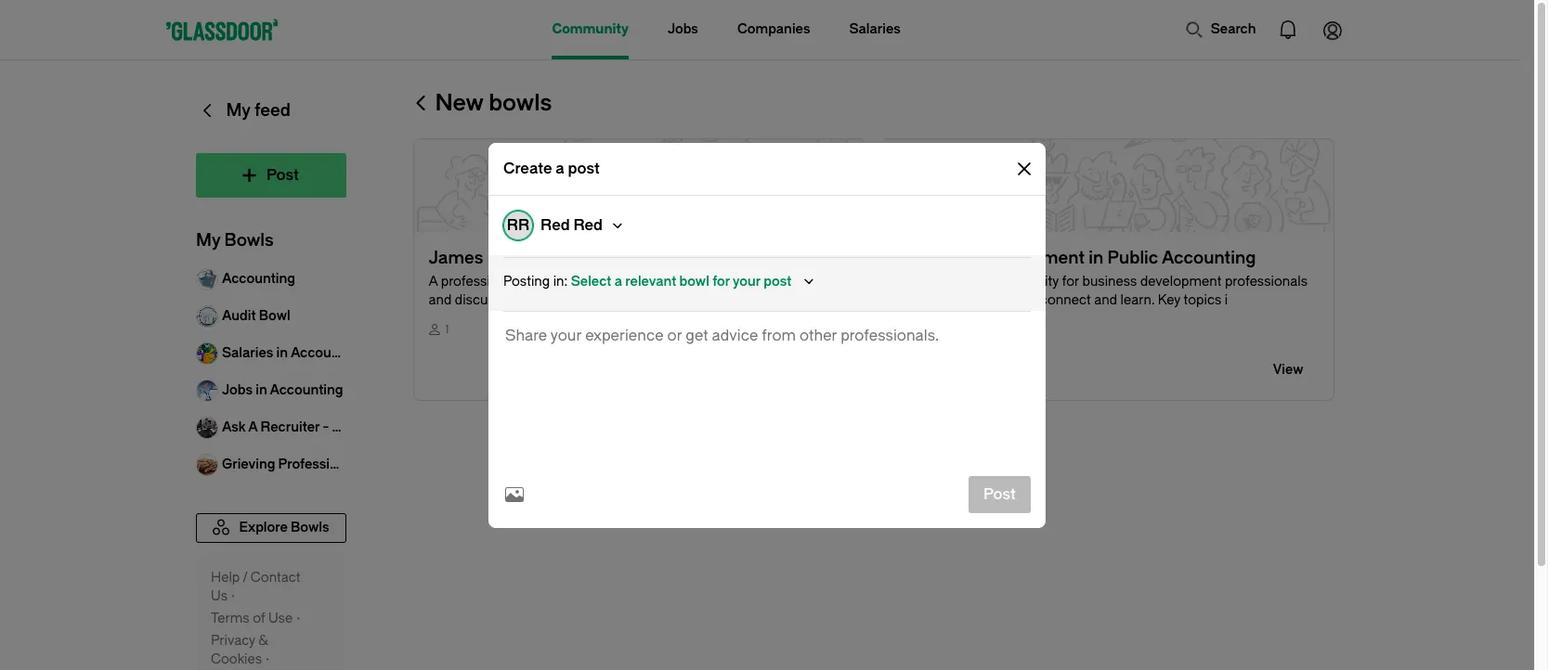 Task type: vqa. For each thing, say whether or not it's contained in the screenshot.
the relevant
yes



Task type: locate. For each thing, give the bounding box(es) containing it.
post right your
[[764, 274, 792, 289]]

bowls
[[489, 90, 552, 116]]

1 vertical spatial a
[[615, 274, 623, 289]]

1 button
[[413, 138, 866, 401], [881, 138, 1335, 401]]

0 horizontal spatial 1 button
[[413, 138, 866, 401]]

r up the posting
[[507, 216, 518, 234]]

post
[[568, 159, 600, 177], [764, 274, 792, 289]]

in:
[[553, 274, 568, 289]]

r r
[[507, 216, 530, 234]]

new
[[435, 90, 484, 116]]

0 horizontal spatial red
[[541, 216, 570, 234]]

community
[[552, 21, 629, 37]]

2 1 from the left
[[914, 323, 917, 336]]

1 link
[[429, 321, 851, 356], [897, 321, 1319, 356]]

red up select
[[574, 216, 603, 234]]

2 r from the left
[[518, 216, 530, 234]]

jobs link
[[668, 0, 699, 59]]

1
[[445, 323, 449, 336], [914, 323, 917, 336]]

a right select
[[615, 274, 623, 289]]

0 vertical spatial post
[[568, 159, 600, 177]]

1 horizontal spatial a
[[615, 274, 623, 289]]

0 vertical spatial a
[[556, 159, 565, 177]]

1 horizontal spatial red
[[574, 216, 603, 234]]

1 r from the left
[[507, 216, 518, 234]]

1 1 link from the left
[[429, 321, 851, 356]]

for
[[713, 274, 730, 289]]

0 horizontal spatial post
[[568, 159, 600, 177]]

0 horizontal spatial 1
[[445, 323, 449, 336]]

a right create
[[556, 159, 565, 177]]

1 horizontal spatial post
[[764, 274, 792, 289]]

1 red from the left
[[541, 216, 570, 234]]

1 horizontal spatial 1 link
[[897, 321, 1319, 356]]

a
[[556, 159, 565, 177], [615, 274, 623, 289]]

1 vertical spatial post
[[764, 274, 792, 289]]

your
[[733, 274, 761, 289]]

0 horizontal spatial 1 link
[[429, 321, 851, 356]]

1 horizontal spatial 1
[[914, 323, 917, 336]]

1 for 1 link related to second 1 button from right
[[445, 323, 449, 336]]

1 1 from the left
[[445, 323, 449, 336]]

r
[[507, 216, 518, 234], [518, 216, 530, 234]]

red right 'r r'
[[541, 216, 570, 234]]

1 horizontal spatial 1 button
[[881, 138, 1335, 401]]

red
[[541, 216, 570, 234], [574, 216, 603, 234]]

post right create
[[568, 159, 600, 177]]

r left red red
[[518, 216, 530, 234]]

2 1 link from the left
[[897, 321, 1319, 356]]



Task type: describe. For each thing, give the bounding box(es) containing it.
2 1 button from the left
[[881, 138, 1335, 401]]

red red
[[541, 216, 603, 234]]

companies link
[[738, 0, 811, 59]]

2 red from the left
[[574, 216, 603, 234]]

relevant
[[626, 274, 677, 289]]

salaries
[[850, 21, 901, 37]]

posting
[[504, 274, 550, 289]]

toogle identity element
[[504, 210, 533, 240]]

Share your experience or get advice from other professionals. text field
[[504, 327, 1031, 461]]

bowl
[[680, 274, 710, 289]]

1 1 button from the left
[[413, 138, 866, 401]]

0 horizontal spatial a
[[556, 159, 565, 177]]

posting in: select a relevant bowl for your post
[[504, 274, 792, 289]]

select
[[571, 274, 612, 289]]

community link
[[552, 0, 629, 59]]

1 link for second 1 button from right
[[429, 321, 851, 356]]

salaries link
[[850, 0, 901, 59]]

new bowls
[[435, 90, 552, 116]]

jobs
[[668, 21, 699, 37]]

1 for 1 link corresponding to 1st 1 button from right
[[914, 323, 917, 336]]

1 link for 1st 1 button from right
[[897, 321, 1319, 356]]

create
[[504, 159, 552, 177]]

companies
[[738, 21, 811, 37]]

create a post
[[504, 159, 600, 177]]



